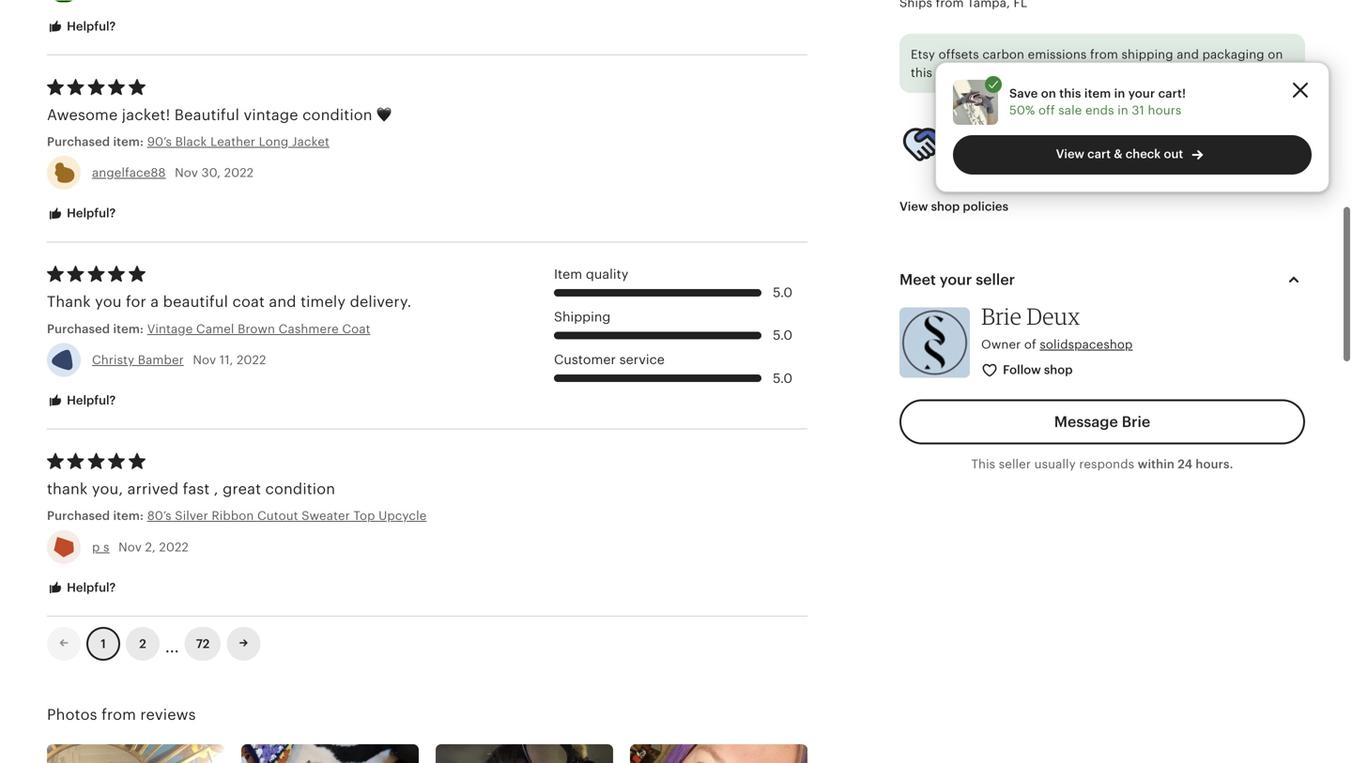 Task type: locate. For each thing, give the bounding box(es) containing it.
condition
[[303, 106, 373, 122], [265, 480, 335, 497]]

seller up owner
[[976, 271, 1016, 287]]

11,
[[220, 352, 233, 366]]

coat
[[232, 293, 265, 310]]

0 horizontal spatial shop
[[931, 198, 960, 213]]

s
[[103, 539, 109, 554]]

your inside 'dropdown button'
[[940, 271, 973, 287]]

1 vertical spatial view
[[900, 198, 929, 213]]

1 vertical spatial shop
[[1044, 362, 1073, 376]]

within
[[1138, 456, 1175, 470]]

on up off
[[1042, 86, 1057, 100]]

item: for jacket!
[[113, 134, 144, 148]]

0 horizontal spatial this
[[911, 65, 933, 79]]

condition up cutout
[[265, 480, 335, 497]]

shop left policies
[[931, 198, 960, 213]]

0 vertical spatial for
[[1018, 156, 1035, 170]]

brie up within
[[1122, 413, 1151, 430]]

helpful? button for thank
[[33, 383, 130, 418]]

etsy for etsy purchase protection:
[[956, 122, 981, 136]]

2 5.0 from the top
[[773, 328, 793, 342]]

1 helpful? button from the top
[[33, 8, 130, 43]]

brie
[[982, 302, 1022, 329], [1122, 413, 1151, 430]]

goes
[[1088, 139, 1117, 153]]

order,
[[1208, 139, 1243, 153]]

deux
[[1027, 302, 1081, 329]]

shipping
[[554, 309, 611, 324]]

nov
[[175, 165, 198, 179], [193, 352, 216, 366], [118, 539, 142, 554]]

1 horizontal spatial brie
[[1122, 413, 1151, 430]]

your down knowing
[[956, 156, 983, 170]]

5.0 for service
[[773, 370, 793, 385]]

item quality
[[554, 266, 629, 281]]

1 vertical spatial 5.0
[[773, 328, 793, 342]]

shop for view
[[931, 198, 960, 213]]

in
[[1115, 86, 1126, 100], [1118, 103, 1129, 117]]

view cart & check out link
[[953, 135, 1312, 175]]

1 vertical spatial from
[[102, 706, 136, 723]]

item: left '80's'
[[113, 508, 144, 522]]

cart!
[[1159, 86, 1187, 100]]

2 vertical spatial purchased
[[47, 508, 110, 522]]

purchased for awesome
[[47, 134, 110, 148]]

0 vertical spatial your
[[1129, 86, 1156, 100]]

coat
[[342, 321, 371, 335]]

this up sale
[[1060, 86, 1082, 100]]

purchase
[[984, 122, 1040, 136]]

0 vertical spatial 5.0
[[773, 285, 793, 299]]

purchased item: 90's black leather long jacket
[[47, 134, 330, 148]]

0 horizontal spatial for
[[126, 293, 146, 310]]

0 vertical spatial on
[[1268, 47, 1284, 61]]

0 vertical spatial and
[[1177, 47, 1200, 61]]

purchased item: vintage camel brown cashmere coat
[[47, 321, 371, 335]]

0 vertical spatial this
[[911, 65, 933, 79]]

view inside button
[[900, 198, 929, 213]]

1 vertical spatial nov
[[193, 352, 216, 366]]

3 purchased from the top
[[47, 508, 110, 522]]

0 vertical spatial seller
[[976, 271, 1016, 287]]

something
[[1021, 139, 1085, 153]]

1 helpful? from the top
[[64, 18, 116, 32]]

owner
[[982, 337, 1021, 351]]

etsy left the offsets at the top right
[[911, 47, 936, 61]]

purchased item: 80's silver ribbon cutout sweater top upcycle
[[47, 508, 427, 522]]

helpful? button down christy
[[33, 383, 130, 418]]

—
[[1167, 156, 1178, 170]]

1 horizontal spatial from
[[1091, 47, 1119, 61]]

1 horizontal spatial for
[[1018, 156, 1035, 170]]

message brie
[[1055, 413, 1151, 430]]

1 horizontal spatial this
[[1060, 86, 1082, 100]]

fast
[[183, 480, 210, 497]]

etsy up 'we've'
[[1236, 122, 1261, 136]]

thank
[[47, 293, 91, 310]]

condition up 90's black leather long jacket 'link'
[[303, 106, 373, 122]]

purchases
[[1102, 156, 1164, 170]]

this left purchase.
[[911, 65, 933, 79]]

seller right this
[[999, 456, 1031, 470]]

reviews
[[140, 706, 196, 723]]

solidspaceshop
[[1040, 337, 1133, 351]]

black
[[175, 134, 207, 148]]

nov left 11,
[[193, 352, 216, 366]]

christy bamber nov 11, 2022
[[92, 352, 266, 366]]

got
[[1283, 139, 1304, 153]]

1 vertical spatial item:
[[113, 321, 144, 335]]

view down the 'protection:'
[[1056, 147, 1085, 161]]

and right shipping
[[1177, 47, 1200, 61]]

angelface88 link
[[92, 165, 166, 179]]

save on this item in your cart! 50% off sale ends in 31 hours
[[1010, 86, 1187, 117]]

top
[[354, 508, 375, 522]]

your inside shop confidently on etsy knowing if something goes wrong with an order, we've got your back for all eligible purchases —
[[956, 156, 983, 170]]

for
[[1018, 156, 1035, 170], [126, 293, 146, 310]]

1 purchased from the top
[[47, 134, 110, 148]]

ribbon
[[212, 508, 254, 522]]

etsy
[[911, 47, 936, 61], [956, 122, 981, 136], [1236, 122, 1261, 136]]

and for timely
[[269, 293, 297, 310]]

helpful? up awesome
[[64, 18, 116, 32]]

on right packaging
[[1268, 47, 1284, 61]]

vintage camel brown cashmere coat link
[[147, 320, 401, 337]]

etsy up knowing
[[956, 122, 981, 136]]

2 vertical spatial 5.0
[[773, 370, 793, 385]]

1 horizontal spatial and
[[1177, 47, 1200, 61]]

cashmere
[[279, 321, 339, 335]]

helpful? button up awesome
[[33, 8, 130, 43]]

shop
[[931, 198, 960, 213], [1044, 362, 1073, 376]]

0 horizontal spatial on
[[1042, 86, 1057, 100]]

a
[[151, 293, 159, 310]]

nov for beautiful
[[193, 352, 216, 366]]

from up item
[[1091, 47, 1119, 61]]

2 vertical spatial nov
[[118, 539, 142, 554]]

helpful? button
[[33, 8, 130, 43], [33, 196, 130, 230], [33, 383, 130, 418], [33, 570, 130, 605]]

follow shop button
[[968, 352, 1089, 387]]

brie up owner
[[982, 302, 1022, 329]]

nov left "2,"
[[118, 539, 142, 554]]

3 item: from the top
[[113, 508, 144, 522]]

helpful? button for awesome
[[33, 196, 130, 230]]

service
[[620, 352, 665, 366]]

your up 31
[[1129, 86, 1156, 100]]

2 vertical spatial your
[[940, 271, 973, 287]]

2 item: from the top
[[113, 321, 144, 335]]

from right the photos
[[102, 706, 136, 723]]

and
[[1177, 47, 1200, 61], [269, 293, 297, 310]]

3 5.0 from the top
[[773, 370, 793, 385]]

item
[[1085, 86, 1112, 100]]

,
[[214, 480, 219, 497]]

check
[[1126, 147, 1161, 161]]

0 vertical spatial brie
[[982, 302, 1022, 329]]

1 vertical spatial purchased
[[47, 321, 110, 335]]

0 vertical spatial from
[[1091, 47, 1119, 61]]

1 vertical spatial brie
[[1122, 413, 1151, 430]]

2022 for great
[[159, 539, 189, 554]]

for left a
[[126, 293, 146, 310]]

p s link
[[92, 539, 109, 554]]

item: up christy bamber link at the left
[[113, 321, 144, 335]]

1 vertical spatial and
[[269, 293, 297, 310]]

2 vertical spatial item:
[[113, 508, 144, 522]]

etsy inside etsy offsets carbon emissions from shipping and packaging on this purchase.
[[911, 47, 936, 61]]

shop right follow
[[1044, 362, 1073, 376]]

this inside save on this item in your cart! 50% off sale ends in 31 hours
[[1060, 86, 1082, 100]]

0 horizontal spatial etsy
[[911, 47, 936, 61]]

1 horizontal spatial shop
[[1044, 362, 1073, 376]]

72 link
[[185, 626, 221, 660]]

p
[[92, 539, 100, 554]]

0 vertical spatial purchased
[[47, 134, 110, 148]]

2 vertical spatial on
[[1218, 122, 1233, 136]]

3 helpful? button from the top
[[33, 383, 130, 418]]

1 vertical spatial on
[[1042, 86, 1057, 100]]

this inside etsy offsets carbon emissions from shipping and packaging on this purchase.
[[911, 65, 933, 79]]

on inside etsy offsets carbon emissions from shipping and packaging on this purchase.
[[1268, 47, 1284, 61]]

on inside save on this item in your cart! 50% off sale ends in 31 hours
[[1042, 86, 1057, 100]]

brie inside button
[[1122, 413, 1151, 430]]

2 purchased from the top
[[47, 321, 110, 335]]

2 vertical spatial 2022
[[159, 539, 189, 554]]

leather
[[211, 134, 256, 148]]

72
[[196, 636, 210, 650]]

0 horizontal spatial and
[[269, 293, 297, 310]]

in left 31
[[1118, 103, 1129, 117]]

helpful? down p
[[64, 580, 116, 594]]

…
[[165, 629, 179, 657]]

helpful?
[[64, 18, 116, 32], [64, 205, 116, 220], [64, 393, 116, 407], [64, 580, 116, 594]]

arrived
[[127, 480, 179, 497]]

1 horizontal spatial view
[[1056, 147, 1085, 161]]

your inside save on this item in your cart! 50% off sale ends in 31 hours
[[1129, 86, 1156, 100]]

with
[[1161, 139, 1187, 153]]

0 horizontal spatial view
[[900, 198, 929, 213]]

helpful? down christy
[[64, 393, 116, 407]]

0 horizontal spatial from
[[102, 706, 136, 723]]

1 vertical spatial your
[[956, 156, 983, 170]]

1 vertical spatial 2022
[[237, 352, 266, 366]]

item: up angelface88 link
[[113, 134, 144, 148]]

nov left 30,
[[175, 165, 198, 179]]

and inside etsy offsets carbon emissions from shipping and packaging on this purchase.
[[1177, 47, 1200, 61]]

back
[[986, 156, 1015, 170]]

item:
[[113, 134, 144, 148], [113, 321, 144, 335], [113, 508, 144, 522]]

thank
[[47, 480, 88, 497]]

follow shop
[[1003, 362, 1073, 376]]

31
[[1132, 103, 1145, 117]]

on up the "order,"
[[1218, 122, 1233, 136]]

0 horizontal spatial brie
[[982, 302, 1022, 329]]

0 vertical spatial view
[[1056, 147, 1085, 161]]

view left policies
[[900, 198, 929, 213]]

2022 right 30,
[[224, 165, 254, 179]]

80's silver ribbon cutout sweater top upcycle link
[[147, 507, 528, 524]]

purchased for thank
[[47, 321, 110, 335]]

0 vertical spatial nov
[[175, 165, 198, 179]]

1 vertical spatial this
[[1060, 86, 1082, 100]]

4 helpful? button from the top
[[33, 570, 130, 605]]

1 5.0 from the top
[[773, 285, 793, 299]]

2022 right "2,"
[[159, 539, 189, 554]]

your right meet
[[940, 271, 973, 287]]

etsy for etsy offsets carbon emissions from shipping and packaging on this purchase.
[[911, 47, 936, 61]]

and up vintage camel brown cashmere coat link
[[269, 293, 297, 310]]

helpful? down angelface88
[[64, 205, 116, 220]]

out
[[1164, 147, 1184, 161]]

3 helpful? from the top
[[64, 393, 116, 407]]

1 item: from the top
[[113, 134, 144, 148]]

1 horizontal spatial etsy
[[956, 122, 981, 136]]

brie deux owner of solidspaceshop
[[982, 302, 1133, 351]]

2 helpful? from the top
[[64, 205, 116, 220]]

0 vertical spatial shop
[[931, 198, 960, 213]]

2022 right 11,
[[237, 352, 266, 366]]

purchase.
[[936, 65, 995, 79]]

in right item
[[1115, 86, 1126, 100]]

2 horizontal spatial on
[[1268, 47, 1284, 61]]

1 horizontal spatial on
[[1218, 122, 1233, 136]]

2 helpful? button from the top
[[33, 196, 130, 230]]

helpful? button down p
[[33, 570, 130, 605]]

for left all
[[1018, 156, 1035, 170]]

0 vertical spatial item:
[[113, 134, 144, 148]]

2 horizontal spatial etsy
[[1236, 122, 1261, 136]]

4 helpful? from the top
[[64, 580, 116, 594]]

helpful? button down angelface88
[[33, 196, 130, 230]]



Task type: vqa. For each thing, say whether or not it's contained in the screenshot.
the freshener
no



Task type: describe. For each thing, give the bounding box(es) containing it.
an
[[1190, 139, 1205, 153]]

1
[[101, 636, 106, 650]]

50%
[[1010, 103, 1036, 117]]

0 vertical spatial in
[[1115, 86, 1126, 100]]

etsy inside shop confidently on etsy knowing if something goes wrong with an order, we've got your back for all eligible purchases —
[[1236, 122, 1261, 136]]

helpful? for thank
[[64, 580, 116, 594]]

sale
[[1059, 103, 1082, 117]]

great
[[223, 480, 261, 497]]

2022 for coat
[[237, 352, 266, 366]]

view cart & check out
[[1056, 147, 1184, 161]]

message
[[1055, 413, 1119, 430]]

30,
[[201, 165, 221, 179]]

item
[[554, 266, 583, 281]]

🖤
[[377, 106, 392, 122]]

on inside shop confidently on etsy knowing if something goes wrong with an order, we've got your back for all eligible purchases —
[[1218, 122, 1233, 136]]

protection:
[[1043, 122, 1109, 136]]

seller inside 'dropdown button'
[[976, 271, 1016, 287]]

this
[[972, 456, 996, 470]]

nov for ,
[[118, 539, 142, 554]]

customer service
[[554, 352, 665, 366]]

view shop policies
[[900, 198, 1009, 213]]

thank you for a beautiful coat and timely delivery.
[[47, 293, 412, 310]]

carbon
[[983, 47, 1025, 61]]

90's black leather long jacket link
[[147, 132, 528, 150]]

2,
[[145, 539, 156, 554]]

bamber
[[138, 352, 184, 366]]

ends
[[1086, 103, 1115, 117]]

message brie button
[[900, 399, 1306, 444]]

christy
[[92, 352, 134, 366]]

80's
[[147, 508, 172, 522]]

this seller usually responds within 24 hours.
[[972, 456, 1234, 470]]

wrong
[[1120, 139, 1158, 153]]

2 link
[[126, 626, 160, 660]]

for inside shop confidently on etsy knowing if something goes wrong with an order, we've got your back for all eligible purchases —
[[1018, 156, 1035, 170]]

you
[[95, 293, 122, 310]]

purchased for thank
[[47, 508, 110, 522]]

view for view cart & check out
[[1056, 147, 1085, 161]]

1 vertical spatial seller
[[999, 456, 1031, 470]]

and for packaging
[[1177, 47, 1200, 61]]

1 vertical spatial for
[[126, 293, 146, 310]]

photos from reviews
[[47, 706, 196, 723]]

thank you, arrived fast , great condition
[[47, 480, 335, 497]]

sweater
[[302, 508, 350, 522]]

long
[[259, 134, 289, 148]]

0 vertical spatial 2022
[[224, 165, 254, 179]]

shipping
[[1122, 47, 1174, 61]]

0 vertical spatial condition
[[303, 106, 373, 122]]

upcycle
[[379, 508, 427, 522]]

angelface88
[[92, 165, 166, 179]]

awesome jacket! beautiful vintage condition 🖤
[[47, 106, 392, 122]]

emissions
[[1028, 47, 1087, 61]]

you,
[[92, 480, 123, 497]]

5.0 for quality
[[773, 285, 793, 299]]

shop confidently on etsy knowing if something goes wrong with an order, we've got your back for all eligible purchases —
[[956, 122, 1304, 170]]

angelface88 nov 30, 2022
[[92, 165, 254, 179]]

off
[[1039, 103, 1056, 117]]

1 vertical spatial condition
[[265, 480, 335, 497]]

brown
[[238, 321, 275, 335]]

meet your seller
[[900, 271, 1016, 287]]

policies
[[963, 198, 1009, 213]]

responds
[[1080, 456, 1135, 470]]

confidently
[[1147, 122, 1214, 136]]

knowing
[[956, 139, 1007, 153]]

save
[[1010, 86, 1038, 100]]

delivery.
[[350, 293, 412, 310]]

p s nov 2, 2022
[[92, 539, 189, 554]]

item: for you
[[113, 321, 144, 335]]

jacket
[[292, 134, 330, 148]]

we've
[[1247, 139, 1280, 153]]

meet
[[900, 271, 936, 287]]

hours
[[1148, 103, 1182, 117]]

helpful? for thank
[[64, 393, 116, 407]]

helpful? for awesome
[[64, 205, 116, 220]]

customer
[[554, 352, 616, 366]]

brie inside brie deux owner of solidspaceshop
[[982, 302, 1022, 329]]

view shop policies button
[[886, 189, 1023, 223]]

shop for follow
[[1044, 362, 1073, 376]]

cart
[[1088, 147, 1111, 161]]

item: for you,
[[113, 508, 144, 522]]

brie deux image
[[900, 307, 970, 377]]

cutout
[[257, 508, 298, 522]]

1 link
[[86, 626, 120, 660]]

christy bamber link
[[92, 352, 184, 366]]

2
[[139, 636, 146, 650]]

usually
[[1035, 456, 1076, 470]]

helpful? button for thank
[[33, 570, 130, 605]]

quality
[[586, 266, 629, 281]]

of
[[1025, 337, 1037, 351]]

shop
[[1112, 122, 1143, 136]]

view for view shop policies
[[900, 198, 929, 213]]

silver
[[175, 508, 208, 522]]

hours.
[[1196, 456, 1234, 470]]

offsets
[[939, 47, 980, 61]]

etsy purchase protection:
[[956, 122, 1109, 136]]

awesome
[[47, 106, 118, 122]]

etsy offsets carbon emissions from shipping and packaging on this purchase.
[[911, 47, 1284, 79]]

packaging
[[1203, 47, 1265, 61]]

24
[[1178, 456, 1193, 470]]

photos
[[47, 706, 97, 723]]

from inside etsy offsets carbon emissions from shipping and packaging on this purchase.
[[1091, 47, 1119, 61]]

1 vertical spatial in
[[1118, 103, 1129, 117]]



